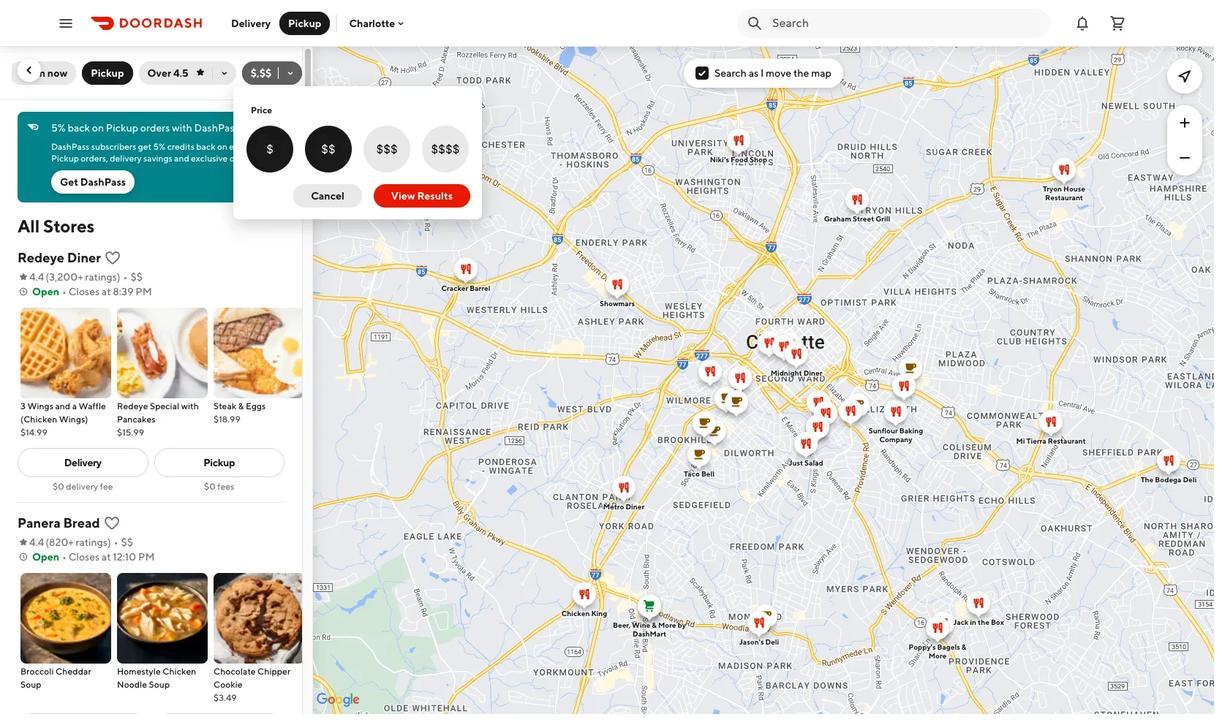 Task type: describe. For each thing, give the bounding box(es) containing it.
search as i move the map
[[715, 67, 832, 79]]

dashpass subscribers get 5% credits back on eligible pickup orders, delivery savings and exclusive offers.
[[51, 141, 260, 164]]

wings
[[27, 401, 53, 412]]

redeye special with pancakes $15.99
[[117, 401, 199, 438]]

) for panera bread
[[107, 537, 111, 549]]

view
[[391, 190, 415, 202]]

cancel button
[[294, 184, 362, 208]]

5% back on pickup orders with dashpass
[[51, 122, 239, 134]]

back inside dashpass subscribers get 5% credits back on eligible pickup orders, delivery savings and exclusive offers.
[[196, 141, 215, 152]]

offers.
[[229, 153, 254, 164]]

0 vertical spatial 5%
[[51, 122, 66, 134]]

chocolate
[[214, 666, 256, 677]]

( 820+ ratings )
[[46, 537, 111, 549]]

notification bell image
[[1074, 14, 1091, 32]]

delivery link
[[18, 448, 148, 478]]

soup inside broccoli cheddar soup
[[20, 680, 41, 691]]

bread
[[63, 516, 100, 531]]

broccoli
[[20, 666, 54, 677]]

$0 for pickup
[[204, 481, 216, 492]]

$$ for panera bread
[[121, 537, 133, 549]]

eggs
[[246, 401, 266, 412]]

get dashpass button
[[51, 170, 135, 194]]

( for panera
[[46, 537, 49, 549]]

0 vertical spatial with
[[172, 122, 192, 134]]

special
[[150, 401, 179, 412]]

credits
[[167, 141, 195, 152]]

4.4 for redeye diner
[[29, 271, 44, 283]]

cookie
[[214, 680, 243, 691]]

over
[[147, 67, 171, 79]]

$,$$
[[251, 67, 272, 79]]

delivery inside dashpass subscribers get 5% credits back on eligible pickup orders, delivery savings and exclusive offers.
[[110, 153, 142, 164]]

at for panera bread
[[102, 552, 111, 563]]

get
[[138, 141, 151, 152]]

0 items, open order cart image
[[1109, 14, 1127, 32]]

steak & eggs $18.99
[[214, 401, 266, 425]]

homestyle chicken noodle soup image
[[117, 574, 208, 664]]

(chicken
[[20, 414, 57, 425]]

get dashpass
[[60, 176, 126, 188]]

powered by google image
[[317, 693, 360, 708]]

4.4 for panera bread
[[29, 537, 44, 549]]

orders
[[140, 122, 170, 134]]

delivery for delivery button
[[231, 17, 271, 29]]

closes for diner
[[69, 286, 100, 298]]

panera bread
[[18, 516, 100, 531]]

average rating of 4.4 out of 5 element for panera bread
[[18, 535, 44, 550]]

subscribers
[[91, 141, 136, 152]]

orders,
[[81, 153, 108, 164]]

3 wings and a waffle (chicken wings) $14.99
[[20, 401, 106, 438]]

redeye special with pancakes image
[[117, 308, 208, 399]]

$14.99
[[20, 427, 48, 438]]

$,$$ button
[[242, 61, 302, 85]]

and inside dashpass subscribers get 5% credits back on eligible pickup orders, delivery savings and exclusive offers.
[[174, 153, 189, 164]]

12:10
[[113, 552, 136, 563]]

closes for bread
[[69, 552, 100, 563]]

1 vertical spatial delivery
[[66, 481, 98, 492]]

820+
[[49, 537, 74, 549]]

panera
[[18, 516, 61, 531]]

charlotte
[[349, 17, 395, 29]]

open now button
[[10, 61, 76, 85]]

get
[[60, 176, 78, 188]]

pm for redeye diner
[[136, 286, 152, 298]]

open for redeye
[[32, 286, 59, 298]]

click to add this store to your saved list image for redeye diner
[[104, 249, 121, 267]]

pm for panera bread
[[138, 552, 155, 563]]

and inside 3 wings and a waffle (chicken wings) $14.99
[[55, 401, 70, 412]]

homestyle chicken noodle soup
[[117, 666, 196, 691]]

wings)
[[59, 414, 88, 425]]

open for panera
[[32, 552, 59, 563]]

previous image
[[23, 64, 35, 76]]

$15.99
[[117, 427, 144, 438]]

charlotte button
[[349, 17, 407, 29]]

open now
[[18, 67, 67, 79]]

view results button
[[374, 184, 470, 208]]

8:39
[[113, 286, 133, 298]]

steak & eggs image
[[214, 308, 304, 399]]

delivery button
[[222, 11, 279, 35]]

0 vertical spatial back
[[68, 122, 90, 134]]

broccoli cheddar soup
[[20, 666, 91, 691]]

pancakes
[[117, 414, 156, 425]]

view results
[[391, 190, 453, 202]]

open • closes at 12:10 pm
[[32, 552, 155, 563]]

move
[[766, 67, 792, 79]]

at for redeye diner
[[102, 286, 111, 298]]

open menu image
[[57, 14, 75, 32]]

over 4.5
[[147, 67, 188, 79]]

homestyle
[[117, 666, 161, 677]]

average rating of 4.4 out of 5 element for redeye diner
[[18, 270, 44, 285]]

pickup inside dashpass subscribers get 5% credits back on eligible pickup orders, delivery savings and exclusive offers.
[[51, 153, 79, 164]]

( 3,200+ ratings )
[[46, 271, 120, 283]]

• $$ for redeye diner
[[123, 271, 143, 283]]

3 wings and a waffle (chicken wings) image
[[20, 308, 111, 399]]

waffle
[[79, 401, 106, 412]]

steak
[[214, 401, 236, 412]]

savings
[[143, 153, 172, 164]]

cancel
[[311, 190, 344, 202]]

) for redeye diner
[[117, 271, 120, 283]]

map
[[811, 67, 832, 79]]

results
[[417, 190, 453, 202]]

chocolate chipper cookie $3.49
[[214, 666, 291, 704]]



Task type: vqa. For each thing, say whether or not it's contained in the screenshot.


Task type: locate. For each thing, give the bounding box(es) containing it.
$3.49
[[214, 693, 237, 704]]

0 horizontal spatial 5%
[[51, 122, 66, 134]]

1 vertical spatial pm
[[138, 552, 155, 563]]

2 average rating of 4.4 out of 5 element from the top
[[18, 535, 44, 550]]

1 horizontal spatial soup
[[149, 680, 170, 691]]

the bodega deli
[[1141, 475, 1197, 484], [1141, 475, 1197, 484]]

delivery up $,$$
[[231, 17, 271, 29]]

delivery up "$0 delivery fee"
[[64, 457, 101, 469]]

$0 for delivery
[[53, 481, 64, 492]]

fee
[[100, 481, 113, 492]]

1 vertical spatial • $$
[[114, 537, 133, 549]]

shop
[[750, 155, 767, 163], [750, 155, 767, 163]]

chocolate chipper cookie image
[[214, 574, 304, 664]]

redeye diner
[[18, 250, 101, 266]]

0 vertical spatial at
[[102, 286, 111, 298]]

• down 820+ on the bottom
[[62, 552, 66, 563]]

niki's food shop
[[710, 155, 767, 163], [710, 155, 767, 163]]

0 vertical spatial • $$
[[123, 271, 143, 283]]

2 soup from the left
[[149, 680, 170, 691]]

Store search: begin typing to search for stores available on DoorDash text field
[[772, 15, 1042, 31]]

( for redeye
[[46, 271, 49, 283]]

taco
[[684, 469, 700, 478], [684, 469, 700, 478]]

1 vertical spatial average rating of 4.4 out of 5 element
[[18, 535, 44, 550]]

i
[[761, 67, 764, 79]]

5% up savings at the top of page
[[153, 141, 166, 152]]

pickup button up $,$$ button
[[279, 11, 330, 35]]

at left 12:10
[[102, 552, 111, 563]]

• $$ up 8:39
[[123, 271, 143, 283]]

& inside steak & eggs $18.99
[[238, 401, 244, 412]]

5% inside dashpass subscribers get 5% credits back on eligible pickup orders, delivery savings and exclusive offers.
[[153, 141, 166, 152]]

noodle
[[117, 680, 147, 691]]

2 at from the top
[[102, 552, 111, 563]]

now
[[47, 67, 67, 79]]

• down 3,200+
[[62, 286, 66, 298]]

0 vertical spatial on
[[92, 122, 104, 134]]

pickup button
[[279, 11, 330, 35], [82, 61, 133, 85]]

2 $0 from the left
[[204, 481, 216, 492]]

on up exclusive
[[217, 141, 227, 152]]

2 vertical spatial open
[[32, 552, 59, 563]]

midnight diner graham street grill
[[771, 214, 890, 377], [771, 214, 890, 377]]

and
[[174, 153, 189, 164], [55, 401, 70, 412]]

0 horizontal spatial )
[[107, 537, 111, 549]]

0 vertical spatial pm
[[136, 286, 152, 298]]

map region
[[154, 0, 1214, 715]]

with up credits
[[172, 122, 192, 134]]

dashpass inside dashpass subscribers get 5% credits back on eligible pickup orders, delivery savings and exclusive offers.
[[51, 141, 89, 152]]

(
[[46, 271, 49, 283], [46, 537, 49, 549]]

broccoli cheddar soup button
[[20, 574, 111, 692]]

click to add this store to your saved list image up 8:39
[[104, 249, 121, 267]]

( down panera
[[46, 537, 49, 549]]

4.5
[[173, 67, 188, 79]]

0 horizontal spatial and
[[55, 401, 70, 412]]

mi
[[1016, 436, 1025, 445], [1016, 436, 1025, 445]]

broccoli cheddar soup image
[[20, 574, 111, 664]]

metro
[[603, 502, 624, 511], [603, 502, 624, 511]]

back up exclusive
[[196, 141, 215, 152]]

2 closes from the top
[[69, 552, 100, 563]]

cheddar
[[56, 666, 91, 677]]

open down 3,200+
[[32, 286, 59, 298]]

on up subscribers
[[92, 122, 104, 134]]

wine
[[632, 621, 651, 629], [632, 621, 651, 629]]

1 horizontal spatial delivery
[[110, 153, 142, 164]]

jack
[[953, 618, 969, 627], [953, 618, 969, 627]]

1 vertical spatial click to add this store to your saved list image
[[103, 515, 120, 533]]

poppy's
[[909, 643, 936, 651], [909, 643, 936, 651]]

0 horizontal spatial pickup button
[[82, 61, 133, 85]]

pm
[[136, 286, 152, 298], [138, 552, 155, 563]]

on
[[92, 122, 104, 134], [217, 141, 227, 152]]

0 vertical spatial click to add this store to your saved list image
[[104, 249, 121, 267]]

zoom in image
[[1176, 114, 1194, 132]]

street
[[853, 214, 874, 223], [853, 214, 874, 223]]

open inside open now button
[[18, 67, 45, 79]]

redeye for redeye special with pancakes $15.99
[[117, 401, 148, 412]]

with right special
[[181, 401, 199, 412]]

and down credits
[[174, 153, 189, 164]]

0 horizontal spatial $0
[[53, 481, 64, 492]]

all stores
[[18, 216, 95, 236]]

exclusive
[[191, 153, 228, 164]]

1 horizontal spatial $0
[[204, 481, 216, 492]]

closes down ( 820+ ratings ) on the bottom left of page
[[69, 552, 100, 563]]

by
[[678, 621, 686, 629], [678, 621, 686, 629]]

0 vertical spatial $$
[[131, 271, 143, 283]]

( down redeye diner
[[46, 271, 49, 283]]

$18.99
[[214, 414, 241, 425]]

1 horizontal spatial 5%
[[153, 141, 166, 152]]

• up 8:39
[[123, 271, 128, 283]]

1 average rating of 4.4 out of 5 element from the top
[[18, 270, 44, 285]]

0 horizontal spatial back
[[68, 122, 90, 134]]

• $$ up 12:10
[[114, 537, 133, 549]]

1 4.4 from the top
[[29, 271, 44, 283]]

bell
[[701, 469, 715, 478], [701, 469, 715, 478]]

1 horizontal spatial )
[[117, 271, 120, 283]]

0 vertical spatial pickup button
[[279, 11, 330, 35]]

5% down now at the left top
[[51, 122, 66, 134]]

$$ up 8:39
[[131, 271, 143, 283]]

0 vertical spatial delivery
[[231, 17, 271, 29]]

pickup up $0 fees
[[204, 457, 235, 469]]

4.4 down panera
[[29, 537, 44, 549]]

with inside redeye special with pancakes $15.99
[[181, 401, 199, 412]]

0 horizontal spatial soup
[[20, 680, 41, 691]]

open • closes at 8:39 pm
[[32, 286, 152, 298]]

click to add this store to your saved list image for panera bread
[[103, 515, 120, 533]]

$0 delivery fee
[[53, 481, 113, 492]]

2 ( from the top
[[46, 537, 49, 549]]

1 $0 from the left
[[53, 481, 64, 492]]

pickup link
[[154, 448, 285, 478]]

redeye up 3,200+
[[18, 250, 64, 266]]

0 vertical spatial 4.4
[[29, 271, 44, 283]]

1 vertical spatial (
[[46, 537, 49, 549]]

chicken inside "homestyle chicken noodle soup"
[[163, 666, 196, 677]]

)
[[117, 271, 120, 283], [107, 537, 111, 549]]

1 vertical spatial pickup button
[[82, 61, 133, 85]]

eligible
[[229, 141, 258, 152]]

1 vertical spatial 4.4
[[29, 537, 44, 549]]

delivery down delivery link
[[66, 481, 98, 492]]

ratings for diner
[[85, 271, 117, 283]]

back
[[68, 122, 90, 134], [196, 141, 215, 152]]

1 vertical spatial dashpass
[[51, 141, 89, 152]]

delivery inside button
[[231, 17, 271, 29]]

1 vertical spatial and
[[55, 401, 70, 412]]

company
[[880, 435, 913, 444], [880, 435, 913, 444]]

1 soup from the left
[[20, 680, 41, 691]]

average rating of 4.4 out of 5 element
[[18, 270, 44, 285], [18, 535, 44, 550]]

cracker barrel
[[442, 283, 490, 292], [442, 283, 490, 292]]

pickup up subscribers
[[106, 122, 138, 134]]

$$
[[131, 271, 143, 283], [121, 537, 133, 549]]

) up 8:39
[[117, 271, 120, 283]]

0 vertical spatial closes
[[69, 286, 100, 298]]

1 at from the top
[[102, 286, 111, 298]]

cracker
[[442, 283, 468, 292], [442, 283, 468, 292]]

1 vertical spatial open
[[32, 286, 59, 298]]

$$ for redeye diner
[[131, 271, 143, 283]]

king
[[591, 609, 607, 618], [591, 609, 607, 618]]

0 vertical spatial and
[[174, 153, 189, 164]]

1 horizontal spatial and
[[174, 153, 189, 164]]

• $$ for panera bread
[[114, 537, 133, 549]]

0 horizontal spatial delivery
[[66, 481, 98, 492]]

pickup right delivery button
[[288, 17, 321, 29]]

pm right 12:10
[[138, 552, 155, 563]]

at
[[102, 286, 111, 298], [102, 552, 111, 563]]

pm right 8:39
[[136, 286, 152, 298]]

• up 12:10
[[114, 537, 118, 549]]

redeye up pancakes
[[117, 401, 148, 412]]

• $$
[[123, 271, 143, 283], [114, 537, 133, 549]]

1 horizontal spatial delivery
[[231, 17, 271, 29]]

fees
[[218, 481, 234, 492]]

delivery for delivery link
[[64, 457, 101, 469]]

jason's
[[739, 638, 764, 646], [739, 638, 764, 646]]

Search as I move the map checkbox
[[696, 67, 709, 80]]

3
[[20, 401, 26, 412]]

ratings for bread
[[76, 537, 107, 549]]

bagels
[[937, 643, 960, 651], [937, 643, 960, 651]]

back up orders,
[[68, 122, 90, 134]]

dashpass up orders,
[[51, 141, 89, 152]]

•
[[123, 271, 128, 283], [62, 286, 66, 298], [114, 537, 118, 549], [62, 552, 66, 563]]

1 horizontal spatial redeye
[[117, 401, 148, 412]]

pickup up get
[[51, 153, 79, 164]]

1 horizontal spatial on
[[217, 141, 227, 152]]

price
[[251, 105, 272, 116]]

soup inside "homestyle chicken noodle soup"
[[149, 680, 170, 691]]

redeye inside redeye special with pancakes $15.99
[[117, 401, 148, 412]]

on inside dashpass subscribers get 5% credits back on eligible pickup orders, delivery savings and exclusive offers.
[[217, 141, 227, 152]]

1 vertical spatial on
[[217, 141, 227, 152]]

$$ up 12:10
[[121, 537, 133, 549]]

1 vertical spatial 5%
[[153, 141, 166, 152]]

and left a
[[55, 401, 70, 412]]

pickup right now at the left top
[[91, 67, 124, 79]]

all
[[18, 216, 40, 236]]

ratings up open • closes at 12:10 pm
[[76, 537, 107, 549]]

$0 down delivery link
[[53, 481, 64, 492]]

2 vertical spatial dashpass
[[80, 176, 126, 188]]

0 horizontal spatial delivery
[[64, 457, 101, 469]]

1 vertical spatial with
[[181, 401, 199, 412]]

0 vertical spatial ratings
[[85, 271, 117, 283]]

a
[[72, 401, 77, 412]]

1 vertical spatial back
[[196, 141, 215, 152]]

$0
[[53, 481, 64, 492], [204, 481, 216, 492]]

over 4.5 button
[[139, 61, 236, 85]]

average rating of 4.4 out of 5 element down redeye diner
[[18, 270, 44, 285]]

delivery
[[231, 17, 271, 29], [64, 457, 101, 469]]

1 horizontal spatial pickup button
[[279, 11, 330, 35]]

homestyle chicken noodle soup button
[[117, 574, 208, 692]]

recenter the map image
[[1176, 67, 1194, 85]]

deli
[[1183, 475, 1197, 484], [1183, 475, 1197, 484], [766, 638, 779, 646], [766, 638, 779, 646]]

soup down homestyle at the left bottom
[[149, 680, 170, 691]]

search
[[715, 67, 747, 79]]

soup down 'broccoli'
[[20, 680, 41, 691]]

1 vertical spatial )
[[107, 537, 111, 549]]

stores
[[43, 216, 95, 236]]

1 vertical spatial redeye
[[117, 401, 148, 412]]

pickup button right now at the left top
[[82, 61, 133, 85]]

1 vertical spatial ratings
[[76, 537, 107, 549]]

open left now at the left top
[[18, 67, 45, 79]]

zoom out image
[[1176, 149, 1194, 167]]

chicken king jack in the box
[[562, 609, 1004, 627], [562, 609, 1004, 627]]

at left 8:39
[[102, 286, 111, 298]]

jason's deli
[[739, 638, 779, 646], [739, 638, 779, 646]]

$0 fees
[[204, 481, 234, 492]]

ratings up open • closes at 8:39 pm on the top of the page
[[85, 271, 117, 283]]

$0 left fees
[[204, 481, 216, 492]]

delivery down subscribers
[[110, 153, 142, 164]]

dashpass down orders,
[[80, 176, 126, 188]]

tryon house restaurant
[[1043, 184, 1086, 202], [1043, 184, 1086, 202]]

tierra
[[1027, 436, 1047, 445], [1027, 436, 1047, 445]]

bodega
[[1155, 475, 1182, 484], [1155, 475, 1182, 484]]

redeye
[[18, 250, 64, 266], [117, 401, 148, 412]]

soup
[[20, 680, 41, 691], [149, 680, 170, 691]]

pickup
[[288, 17, 321, 29], [91, 67, 124, 79], [106, 122, 138, 134], [51, 153, 79, 164], [204, 457, 235, 469]]

dashpass inside "button"
[[80, 176, 126, 188]]

1 closes from the top
[[69, 286, 100, 298]]

average rating of 4.4 out of 5 element down panera
[[18, 535, 44, 550]]

1 vertical spatial at
[[102, 552, 111, 563]]

closes down ( 3,200+ ratings )
[[69, 286, 100, 298]]

ratings
[[85, 271, 117, 283], [76, 537, 107, 549]]

open down 820+ on the bottom
[[32, 552, 59, 563]]

redeye for redeye diner
[[18, 250, 64, 266]]

metro diner
[[603, 502, 645, 511], [603, 502, 645, 511]]

1 vertical spatial closes
[[69, 552, 100, 563]]

4.4
[[29, 271, 44, 283], [29, 537, 44, 549]]

poppy's bagels & more
[[909, 643, 967, 660], [909, 643, 967, 660]]

0 vertical spatial open
[[18, 67, 45, 79]]

1 vertical spatial $$
[[121, 537, 133, 549]]

None checkbox
[[247, 126, 293, 173], [422, 126, 469, 173], [247, 126, 293, 173], [422, 126, 469, 173]]

2 4.4 from the top
[[29, 537, 44, 549]]

click to add this store to your saved list image right bread
[[103, 515, 120, 533]]

chipper
[[258, 666, 291, 677]]

1 ( from the top
[[46, 271, 49, 283]]

dashpass up exclusive
[[194, 122, 239, 134]]

4.4 left 3,200+
[[29, 271, 44, 283]]

niki's
[[710, 155, 729, 163], [710, 155, 729, 163]]

as
[[749, 67, 759, 79]]

1 horizontal spatial back
[[196, 141, 215, 152]]

0 vertical spatial redeye
[[18, 250, 64, 266]]

None checkbox
[[305, 126, 352, 173], [364, 126, 410, 173], [305, 126, 352, 173], [364, 126, 410, 173]]

3,200+
[[49, 271, 83, 283]]

click to add this store to your saved list image
[[104, 249, 121, 267], [103, 515, 120, 533]]

0 vertical spatial dashpass
[[194, 122, 239, 134]]

0 horizontal spatial on
[[92, 122, 104, 134]]

0 vertical spatial (
[[46, 271, 49, 283]]

barrel
[[470, 283, 490, 292], [470, 283, 490, 292]]

) up open • closes at 12:10 pm
[[107, 537, 111, 549]]

0 vertical spatial average rating of 4.4 out of 5 element
[[18, 270, 44, 285]]

0 horizontal spatial redeye
[[18, 250, 64, 266]]

0 vertical spatial delivery
[[110, 153, 142, 164]]

1 vertical spatial delivery
[[64, 457, 101, 469]]

0 vertical spatial )
[[117, 271, 120, 283]]



